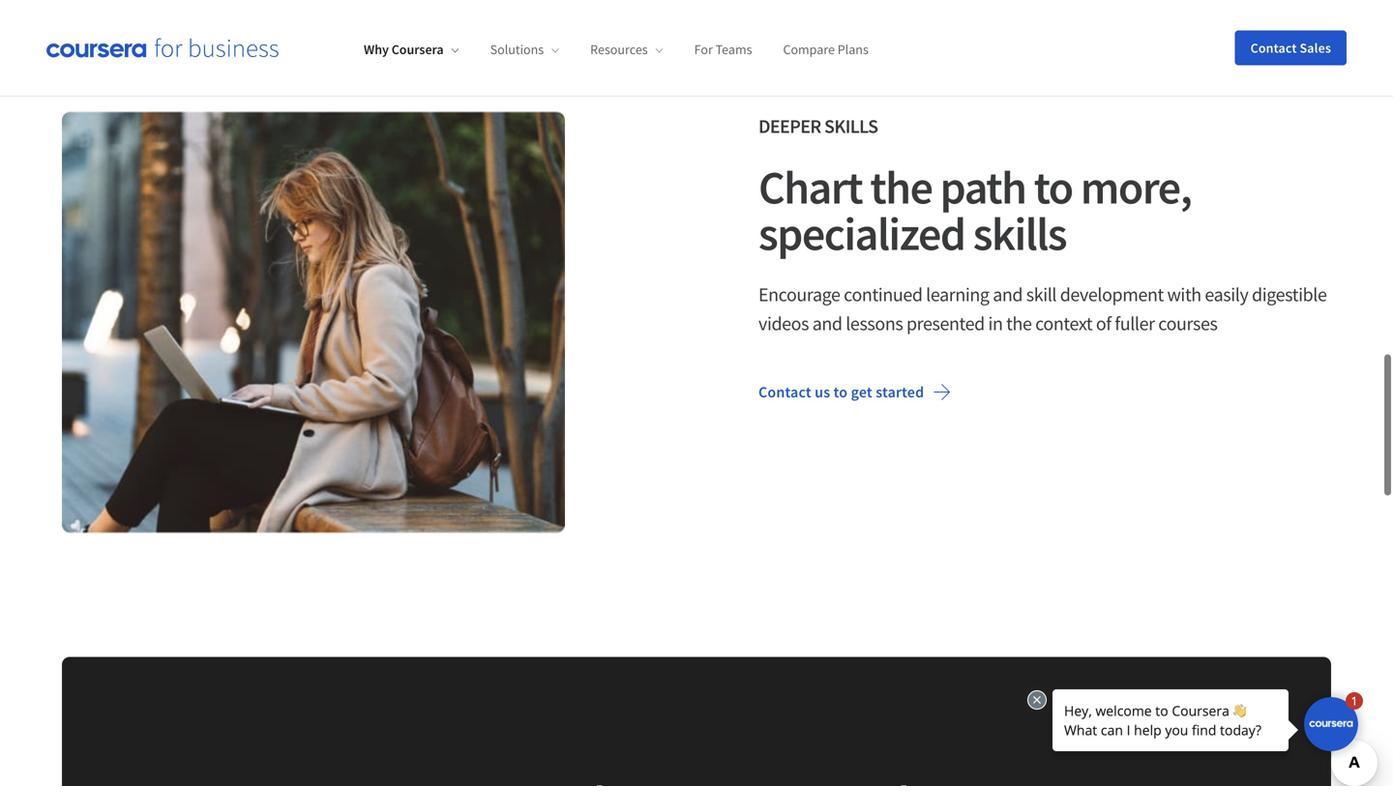 Task type: describe. For each thing, give the bounding box(es) containing it.
solutions link
[[490, 41, 559, 58]]

digestible
[[1252, 282, 1327, 307]]

more,
[[1080, 158, 1191, 216]]

contact for contact sales
[[1251, 39, 1297, 57]]

why
[[364, 41, 389, 58]]

contact for contact us to get started
[[758, 383, 811, 402]]

started
[[876, 383, 924, 402]]

courses
[[1158, 312, 1217, 336]]

context
[[1035, 312, 1092, 336]]

coursera for business image
[[46, 38, 279, 58]]

solutions
[[490, 41, 544, 58]]

easily
[[1205, 282, 1248, 307]]

for
[[694, 41, 713, 58]]

for teams link
[[694, 41, 752, 58]]

plans
[[838, 41, 869, 58]]

1 vertical spatial and
[[812, 312, 842, 336]]

development
[[1060, 282, 1164, 307]]

compare plans
[[783, 41, 869, 58]]

videos
[[758, 312, 809, 336]]

get
[[851, 383, 873, 402]]

path
[[940, 158, 1026, 216]]

learning
[[926, 282, 989, 307]]

the inside chart the path to more, specialized skills
[[870, 158, 932, 216]]

resources link
[[590, 41, 663, 58]]

sales
[[1300, 39, 1331, 57]]

compare plans link
[[783, 41, 869, 58]]

compare
[[783, 41, 835, 58]]

1 horizontal spatial and
[[993, 282, 1023, 307]]

contact sales button
[[1235, 30, 1347, 65]]

encourage
[[758, 282, 840, 307]]

fuller
[[1115, 312, 1155, 336]]



Task type: locate. For each thing, give the bounding box(es) containing it.
contact
[[1251, 39, 1297, 57], [758, 383, 811, 402]]

0 vertical spatial the
[[870, 158, 932, 216]]

to right path
[[1034, 158, 1073, 216]]

with
[[1167, 282, 1201, 307]]

why coursera link
[[364, 41, 459, 58]]

contact inside button
[[1251, 39, 1297, 57]]

0 vertical spatial to
[[1034, 158, 1073, 216]]

in
[[988, 312, 1003, 336]]

why coursera
[[364, 41, 444, 58]]

contact left sales
[[1251, 39, 1297, 57]]

1 horizontal spatial contact
[[1251, 39, 1297, 57]]

1 vertical spatial contact
[[758, 383, 811, 402]]

woman outside studying on laptop image
[[62, 112, 565, 534]]

us
[[815, 383, 830, 402]]

0 horizontal spatial the
[[870, 158, 932, 216]]

0 vertical spatial and
[[993, 282, 1023, 307]]

1 horizontal spatial the
[[1006, 312, 1032, 336]]

the inside encourage continued learning and skill development with easily digestible videos and lessons presented in the context of fuller courses
[[1006, 312, 1032, 336]]

1 vertical spatial to
[[834, 383, 848, 402]]

0 horizontal spatial contact
[[758, 383, 811, 402]]

chart the path to more, specialized skills
[[758, 158, 1191, 263]]

the right in
[[1006, 312, 1032, 336]]

presented
[[906, 312, 985, 336]]

to inside chart the path to more, specialized skills
[[1034, 158, 1073, 216]]

to
[[1034, 158, 1073, 216], [834, 383, 848, 402]]

and down encourage
[[812, 312, 842, 336]]

deeper skills
[[758, 114, 878, 138]]

contact left us
[[758, 383, 811, 402]]

skills
[[824, 114, 878, 138]]

and up in
[[993, 282, 1023, 307]]

skills
[[973, 205, 1066, 263]]

1 vertical spatial the
[[1006, 312, 1032, 336]]

coursera
[[392, 41, 444, 58]]

chart
[[758, 158, 862, 216]]

of
[[1096, 312, 1111, 336]]

and
[[993, 282, 1023, 307], [812, 312, 842, 336]]

teams
[[716, 41, 752, 58]]

contact us to get started
[[758, 383, 924, 402]]

for teams
[[694, 41, 752, 58]]

skill
[[1026, 282, 1057, 307]]

specialized
[[758, 205, 965, 263]]

continued
[[844, 282, 923, 307]]

contact us to get started link
[[743, 369, 967, 416]]

resources
[[590, 41, 648, 58]]

the down skills
[[870, 158, 932, 216]]

contact sales
[[1251, 39, 1331, 57]]

lessons
[[846, 312, 903, 336]]

0 vertical spatial contact
[[1251, 39, 1297, 57]]

1 horizontal spatial to
[[1034, 158, 1073, 216]]

deeper
[[758, 114, 821, 138]]

the
[[870, 158, 932, 216], [1006, 312, 1032, 336]]

0 horizontal spatial to
[[834, 383, 848, 402]]

0 horizontal spatial and
[[812, 312, 842, 336]]

encourage continued learning and skill development with easily digestible videos and lessons presented in the context of fuller courses
[[758, 282, 1327, 336]]

to right us
[[834, 383, 848, 402]]



Task type: vqa. For each thing, say whether or not it's contained in the screenshot.
up
no



